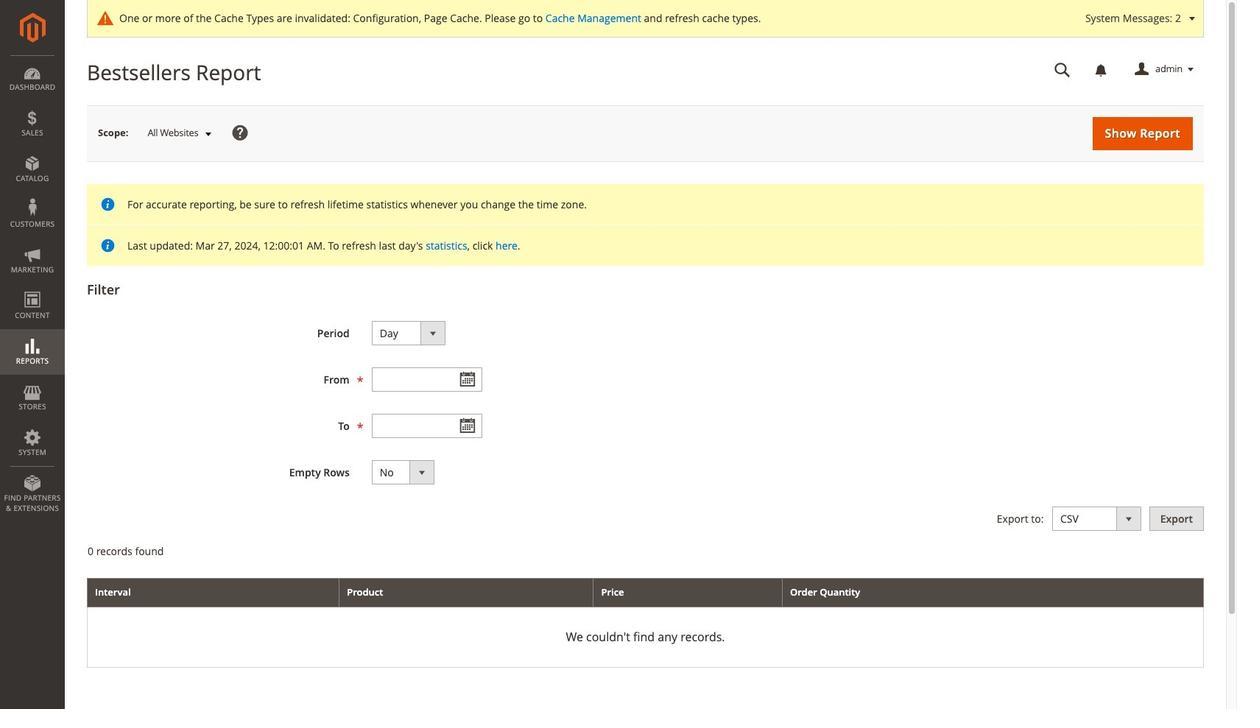 Task type: vqa. For each thing, say whether or not it's contained in the screenshot.
text field
yes



Task type: locate. For each thing, give the bounding box(es) containing it.
menu bar
[[0, 55, 65, 521]]

None text field
[[372, 414, 482, 438]]

None text field
[[372, 368, 482, 392]]



Task type: describe. For each thing, give the bounding box(es) containing it.
magento admin panel image
[[20, 13, 45, 43]]



